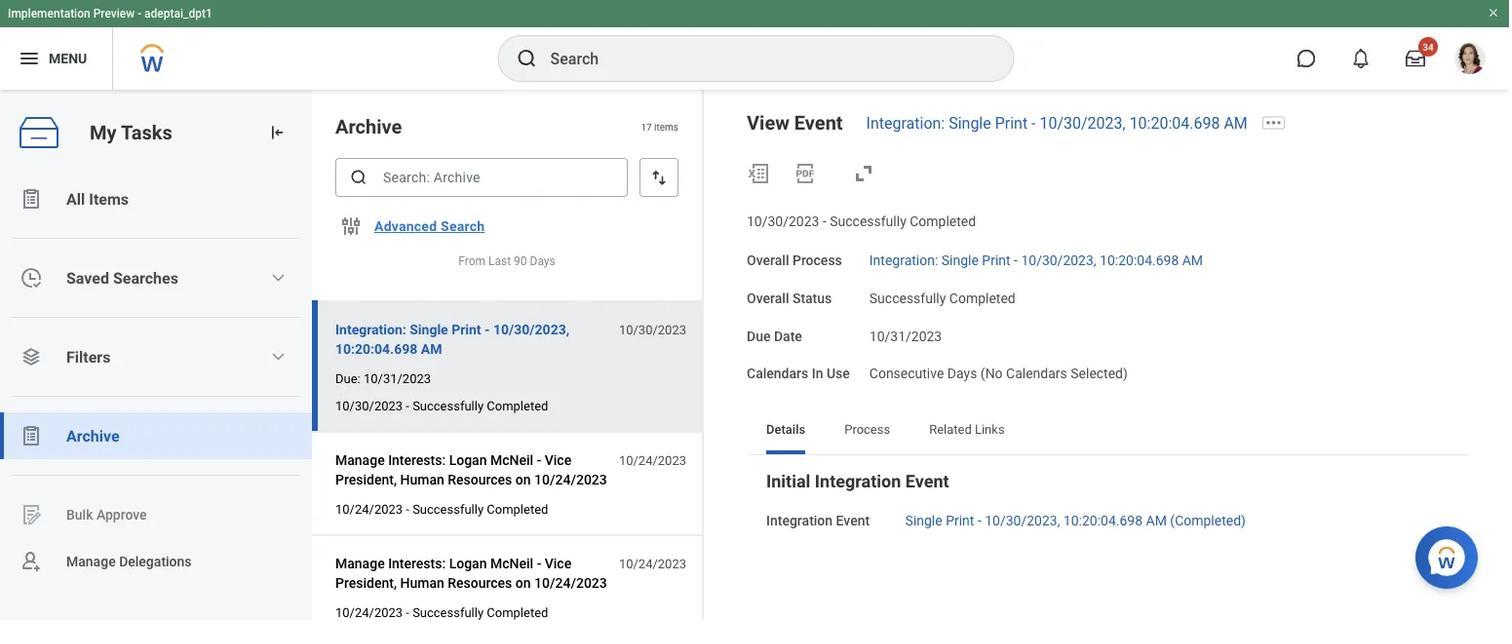 Task type: locate. For each thing, give the bounding box(es) containing it.
president,
[[335, 472, 397, 488], [335, 575, 397, 591]]

1 vertical spatial days
[[948, 366, 977, 382]]

1 horizontal spatial 10/31/2023
[[870, 328, 942, 344]]

1 vertical spatial clipboard image
[[20, 424, 43, 448]]

0 vertical spatial human
[[400, 472, 444, 488]]

0 vertical spatial vice
[[545, 452, 572, 468]]

manage interests: logan mcneil - vice president, human resources on 10/24/2023 button
[[335, 449, 608, 492], [335, 552, 608, 595]]

view
[[747, 111, 790, 134]]

inbox large image
[[1406, 49, 1426, 68]]

successfully inside overall status element
[[870, 290, 946, 306]]

0 horizontal spatial archive
[[66, 427, 120, 445]]

print
[[995, 114, 1028, 132], [982, 252, 1011, 268], [452, 321, 481, 337], [946, 513, 975, 529]]

0 vertical spatial manage interests: logan mcneil - vice president, human resources on 10/24/2023 button
[[335, 449, 608, 492]]

bulk approve
[[66, 507, 147, 523]]

archive right transformation import image
[[335, 115, 402, 138]]

bulk approve link
[[0, 491, 312, 538]]

archive
[[335, 115, 402, 138], [66, 427, 120, 445]]

1 clipboard image from the top
[[20, 187, 43, 211]]

0 vertical spatial archive
[[335, 115, 402, 138]]

overall
[[747, 252, 789, 268], [747, 290, 789, 306]]

10/30/2023,
[[1040, 114, 1126, 132], [1021, 252, 1097, 268], [493, 321, 570, 337], [985, 513, 1060, 529]]

event for view event
[[795, 111, 843, 134]]

clipboard image for archive
[[20, 424, 43, 448]]

chevron down image inside saved searches dropdown button
[[270, 270, 286, 286]]

integration: up overall status element
[[870, 252, 938, 268]]

am
[[1224, 114, 1248, 132], [1182, 252, 1203, 268], [421, 341, 442, 357], [1146, 513, 1167, 529]]

0 vertical spatial integration: single print - 10/30/2023, 10:20:04.698 am
[[866, 114, 1248, 132]]

related
[[929, 422, 972, 436]]

1 vertical spatial logan
[[449, 555, 487, 571]]

clipboard image up rename image
[[20, 424, 43, 448]]

integration
[[815, 471, 901, 492], [766, 513, 833, 529]]

human
[[400, 472, 444, 488], [400, 575, 444, 591]]

clock check image
[[20, 266, 43, 290]]

clipboard image
[[20, 187, 43, 211], [20, 424, 43, 448]]

calendars in use element
[[870, 354, 1128, 383]]

integration: up due: 10/31/2023 at the bottom left
[[335, 321, 406, 337]]

2 logan from the top
[[449, 555, 487, 571]]

10/24/2023
[[619, 453, 686, 468], [534, 472, 607, 488], [335, 502, 403, 516], [619, 556, 686, 571], [534, 575, 607, 591], [335, 605, 403, 620]]

10/31/2023 right due:
[[364, 371, 431, 386]]

process
[[793, 252, 842, 268], [845, 422, 890, 436]]

saved searches button
[[0, 254, 312, 301]]

1 vertical spatial interests:
[[388, 555, 446, 571]]

2 calendars from the left
[[1006, 366, 1068, 382]]

10/30/2023 - successfully completed down due: 10/31/2023 at the bottom left
[[335, 398, 548, 413]]

list
[[0, 176, 312, 585]]

view event
[[747, 111, 843, 134]]

1 horizontal spatial 10/30/2023
[[619, 322, 686, 337]]

2 chevron down image from the top
[[270, 349, 286, 365]]

0 vertical spatial event
[[795, 111, 843, 134]]

days
[[530, 254, 556, 268], [948, 366, 977, 382]]

mcneil
[[490, 452, 534, 468], [490, 555, 534, 571]]

adeptai_dpt1
[[144, 7, 212, 20]]

0 vertical spatial search image
[[515, 47, 539, 70]]

user plus image
[[20, 550, 43, 573]]

on
[[516, 472, 531, 488], [516, 575, 531, 591]]

event down initial integration event
[[836, 513, 870, 529]]

0 horizontal spatial 10/30/2023 - successfully completed
[[335, 398, 548, 413]]

0 vertical spatial integration
[[815, 471, 901, 492]]

10/24/2023 - successfully completed
[[335, 502, 548, 516], [335, 605, 548, 620]]

1 vertical spatial process
[[845, 422, 890, 436]]

single
[[949, 114, 991, 132], [942, 252, 979, 268], [410, 321, 448, 337], [905, 513, 943, 529]]

overall up overall status
[[747, 252, 789, 268]]

2 vertical spatial 10/30/2023
[[335, 398, 403, 413]]

1 vice from the top
[[545, 452, 572, 468]]

1 vertical spatial overall
[[747, 290, 789, 306]]

1 vertical spatial integration: single print - 10/30/2023, 10:20:04.698 am link
[[870, 248, 1203, 268]]

0 horizontal spatial calendars
[[747, 366, 809, 382]]

preview
[[93, 7, 135, 20]]

2 vice from the top
[[545, 555, 572, 571]]

1 vertical spatial vice
[[545, 555, 572, 571]]

0 vertical spatial clipboard image
[[20, 187, 43, 211]]

archive button
[[0, 412, 312, 459]]

last
[[489, 254, 511, 268]]

0 horizontal spatial process
[[793, 252, 842, 268]]

vice for second the manage interests: logan mcneil - vice president, human resources on 10/24/2023 button from the bottom of the item list element
[[545, 452, 572, 468]]

10/30/2023 - successfully completed down fullscreen 'image'
[[747, 214, 976, 230]]

1 vertical spatial integration:
[[870, 252, 938, 268]]

1 vertical spatial 10/24/2023 - successfully completed
[[335, 605, 548, 620]]

1 overall from the top
[[747, 252, 789, 268]]

successfully
[[830, 214, 907, 230], [870, 290, 946, 306], [413, 398, 484, 413], [413, 502, 484, 516], [413, 605, 484, 620]]

- inside "menu" "banner"
[[138, 7, 141, 20]]

0 vertical spatial president,
[[335, 472, 397, 488]]

my tasks element
[[0, 90, 312, 620]]

2 resources from the top
[[448, 575, 512, 591]]

tab list
[[747, 407, 1470, 454]]

items
[[89, 190, 129, 208]]

0 vertical spatial integration:
[[866, 114, 945, 132]]

archive down filters
[[66, 427, 120, 445]]

1 vertical spatial 10/30/2023 - successfully completed
[[335, 398, 548, 413]]

1 mcneil from the top
[[490, 452, 534, 468]]

1 vertical spatial manage interests: logan mcneil - vice president, human resources on 10/24/2023 button
[[335, 552, 608, 595]]

vice
[[545, 452, 572, 468], [545, 555, 572, 571]]

event right view
[[795, 111, 843, 134]]

0 horizontal spatial 10/31/2023
[[364, 371, 431, 386]]

0 vertical spatial 10/30/2023 - successfully completed
[[747, 214, 976, 230]]

chevron down image
[[270, 270, 286, 286], [270, 349, 286, 365]]

calendars right (no
[[1006, 366, 1068, 382]]

0 vertical spatial process
[[793, 252, 842, 268]]

17
[[641, 121, 652, 132]]

clipboard image inside "archive" button
[[20, 424, 43, 448]]

view printable version (pdf) image
[[794, 162, 817, 185]]

single print - 10/30/2023, 10:20:04.698 am (completed) link
[[905, 509, 1246, 529]]

0 horizontal spatial search image
[[349, 168, 369, 187]]

2 manage interests: logan mcneil - vice president, human resources on 10/24/2023 from the top
[[335, 555, 607, 591]]

1 vertical spatial resources
[[448, 575, 512, 591]]

0 vertical spatial days
[[530, 254, 556, 268]]

menu
[[49, 50, 87, 66]]

1 president, from the top
[[335, 472, 397, 488]]

days right 90
[[530, 254, 556, 268]]

0 horizontal spatial days
[[530, 254, 556, 268]]

1 horizontal spatial days
[[948, 366, 977, 382]]

clipboard image left all
[[20, 187, 43, 211]]

1 horizontal spatial search image
[[515, 47, 539, 70]]

1 vertical spatial chevron down image
[[270, 349, 286, 365]]

1 manage interests: logan mcneil - vice president, human resources on 10/24/2023 from the top
[[335, 452, 607, 488]]

overall status
[[747, 290, 832, 306]]

10/31/2023 up "consecutive"
[[870, 328, 942, 344]]

1 vertical spatial 10/31/2023
[[364, 371, 431, 386]]

integration: up fullscreen 'image'
[[866, 114, 945, 132]]

details
[[766, 422, 806, 436]]

1 vertical spatial integration: single print - 10/30/2023, 10:20:04.698 am
[[870, 252, 1203, 268]]

2 president, from the top
[[335, 575, 397, 591]]

my tasks
[[90, 121, 172, 144]]

clipboard image inside all items button
[[20, 187, 43, 211]]

process up status
[[793, 252, 842, 268]]

integration:
[[866, 114, 945, 132], [870, 252, 938, 268], [335, 321, 406, 337]]

2 human from the top
[[400, 575, 444, 591]]

single print - 10/30/2023, 10:20:04.698 am (completed)
[[905, 513, 1246, 529]]

search image inside item list element
[[349, 168, 369, 187]]

justify image
[[18, 47, 41, 70]]

consecutive days (no calendars selected)
[[870, 366, 1128, 382]]

manage delegations link
[[0, 538, 312, 585]]

event down the related
[[906, 471, 949, 492]]

interests:
[[388, 452, 446, 468], [388, 555, 446, 571]]

search image
[[515, 47, 539, 70], [349, 168, 369, 187]]

1 chevron down image from the top
[[270, 270, 286, 286]]

integration: single print - 10/30/2023, 10:20:04.698 am link
[[866, 114, 1248, 132], [870, 248, 1203, 268]]

successfully completed
[[870, 290, 1016, 306]]

0 vertical spatial interests:
[[388, 452, 446, 468]]

-
[[138, 7, 141, 20], [1032, 114, 1036, 132], [823, 214, 827, 230], [1014, 252, 1018, 268], [485, 321, 490, 337], [406, 398, 409, 413], [537, 452, 541, 468], [406, 502, 409, 516], [978, 513, 982, 529], [537, 555, 541, 571], [406, 605, 409, 620]]

1 vertical spatial event
[[906, 471, 949, 492]]

1 vertical spatial human
[[400, 575, 444, 591]]

10:20:04.698
[[1130, 114, 1220, 132], [1100, 252, 1179, 268], [335, 341, 418, 357], [1064, 513, 1143, 529]]

10/30/2023
[[747, 214, 819, 230], [619, 322, 686, 337], [335, 398, 403, 413]]

0 vertical spatial logan
[[449, 452, 487, 468]]

days inside item list element
[[530, 254, 556, 268]]

1 logan from the top
[[449, 452, 487, 468]]

logan
[[449, 452, 487, 468], [449, 555, 487, 571]]

single inside integration: single print - 10/30/2023, 10:20:04.698 am link
[[942, 252, 979, 268]]

event for integration event
[[836, 513, 870, 529]]

10/30/2023 - successfully completed
[[747, 214, 976, 230], [335, 398, 548, 413]]

calendars
[[747, 366, 809, 382], [1006, 366, 1068, 382]]

1 interests: from the top
[[388, 452, 446, 468]]

transformation import image
[[267, 123, 287, 142]]

chevron down image for filters
[[270, 349, 286, 365]]

days left (no
[[948, 366, 977, 382]]

2 overall from the top
[[747, 290, 789, 306]]

integration up integration event
[[815, 471, 901, 492]]

completed
[[910, 214, 976, 230], [950, 290, 1016, 306], [487, 398, 548, 413], [487, 502, 548, 516], [487, 605, 548, 620]]

logan for second the manage interests: logan mcneil - vice president, human resources on 10/24/2023 button from the bottom of the item list element
[[449, 452, 487, 468]]

0 vertical spatial on
[[516, 472, 531, 488]]

resources
[[448, 472, 512, 488], [448, 575, 512, 591]]

2 vertical spatial integration: single print - 10/30/2023, 10:20:04.698 am
[[335, 321, 570, 357]]

0 horizontal spatial 10/30/2023
[[335, 398, 403, 413]]

0 vertical spatial 10/30/2023
[[747, 214, 819, 230]]

delegations
[[119, 553, 192, 570]]

item list element
[[312, 90, 704, 620]]

2 on from the top
[[516, 575, 531, 591]]

overall up due date
[[747, 290, 789, 306]]

process up initial integration event
[[845, 422, 890, 436]]

1 human from the top
[[400, 472, 444, 488]]

manage for 2nd the manage interests: logan mcneil - vice president, human resources on 10/24/2023 button
[[335, 555, 385, 571]]

items
[[654, 121, 679, 132]]

1 vertical spatial manage interests: logan mcneil - vice president, human resources on 10/24/2023
[[335, 555, 607, 591]]

manage interests: logan mcneil - vice president, human resources on 10/24/2023
[[335, 452, 607, 488], [335, 555, 607, 591]]

(no
[[981, 366, 1003, 382]]

1 vertical spatial on
[[516, 575, 531, 591]]

0 vertical spatial 10/31/2023
[[870, 328, 942, 344]]

1 vertical spatial archive
[[66, 427, 120, 445]]

2 vertical spatial event
[[836, 513, 870, 529]]

10/31/2023
[[870, 328, 942, 344], [364, 371, 431, 386]]

manage for second the manage interests: logan mcneil - vice president, human resources on 10/24/2023 button from the bottom of the item list element
[[335, 452, 385, 468]]

0 vertical spatial mcneil
[[490, 452, 534, 468]]

2 10/24/2023 - successfully completed from the top
[[335, 605, 548, 620]]

1 horizontal spatial process
[[845, 422, 890, 436]]

chevron down image for saved searches
[[270, 270, 286, 286]]

notifications large image
[[1351, 49, 1371, 68]]

1 horizontal spatial calendars
[[1006, 366, 1068, 382]]

1 vertical spatial president,
[[335, 575, 397, 591]]

0 vertical spatial resources
[[448, 472, 512, 488]]

0 vertical spatial chevron down image
[[270, 270, 286, 286]]

1 horizontal spatial archive
[[335, 115, 402, 138]]

10/31/2023 inside item list element
[[364, 371, 431, 386]]

0 vertical spatial integration: single print - 10/30/2023, 10:20:04.698 am link
[[866, 114, 1248, 132]]

in
[[812, 366, 823, 382]]

menu button
[[0, 27, 112, 90]]

2 vertical spatial integration:
[[335, 321, 406, 337]]

0 vertical spatial 10/24/2023 - successfully completed
[[335, 502, 548, 516]]

manage inside list
[[66, 553, 116, 570]]

links
[[975, 422, 1005, 436]]

fullscreen image
[[852, 162, 876, 185]]

integration event
[[766, 513, 870, 529]]

overall process
[[747, 252, 842, 268]]

1 vertical spatial mcneil
[[490, 555, 534, 571]]

integration: single print - 10/30/2023, 10:20:04.698 am
[[866, 114, 1248, 132], [870, 252, 1203, 268], [335, 321, 570, 357]]

integration down initial
[[766, 513, 833, 529]]

calendars down due date
[[747, 366, 809, 382]]

0 vertical spatial manage interests: logan mcneil - vice president, human resources on 10/24/2023
[[335, 452, 607, 488]]

completed inside overall status element
[[950, 290, 1016, 306]]

1 resources from the top
[[448, 472, 512, 488]]

1 vertical spatial search image
[[349, 168, 369, 187]]

perspective image
[[20, 345, 43, 369]]

resources for second the manage interests: logan mcneil - vice president, human resources on 10/24/2023 button from the bottom of the item list element
[[448, 472, 512, 488]]

integration: single print - 10/30/2023, 10:20:04.698 am for view event
[[866, 114, 1248, 132]]

use
[[827, 366, 850, 382]]

0 vertical spatial overall
[[747, 252, 789, 268]]

2 manage interests: logan mcneil - vice president, human resources on 10/24/2023 button from the top
[[335, 552, 608, 595]]

from
[[459, 254, 486, 268]]

date
[[774, 328, 802, 344]]

2 clipboard image from the top
[[20, 424, 43, 448]]

manage
[[335, 452, 385, 468], [66, 553, 116, 570], [335, 555, 385, 571]]

34
[[1423, 41, 1434, 53]]

tab list containing details
[[747, 407, 1470, 454]]

calendars in use
[[747, 366, 850, 382]]

2 mcneil from the top
[[490, 555, 534, 571]]

advanced search button
[[367, 207, 493, 246]]



Task type: describe. For each thing, give the bounding box(es) containing it.
integration: for event
[[866, 114, 945, 132]]

Search: Archive text field
[[335, 158, 628, 197]]

search image inside "menu" "banner"
[[515, 47, 539, 70]]

manage delegations
[[66, 553, 192, 570]]

1 manage interests: logan mcneil - vice president, human resources on 10/24/2023 button from the top
[[335, 449, 608, 492]]

tasks
[[121, 121, 172, 144]]

print inside integration: single print - 10/30/2023, 10:20:04.698 am
[[452, 321, 481, 337]]

- inside integration: single print - 10/30/2023, 10:20:04.698 am
[[485, 321, 490, 337]]

all items button
[[0, 176, 312, 222]]

archive inside "archive" button
[[66, 427, 120, 445]]

filters button
[[0, 333, 312, 380]]

initial integration event
[[766, 471, 949, 492]]

due: 10/31/2023
[[335, 371, 431, 386]]

initial
[[766, 471, 811, 492]]

17 items
[[641, 121, 679, 132]]

2 horizontal spatial 10/30/2023
[[747, 214, 819, 230]]

advanced search
[[374, 218, 485, 234]]

configure image
[[339, 215, 363, 238]]

Search Workday  search field
[[550, 37, 974, 80]]

1 10/24/2023 - successfully completed from the top
[[335, 502, 548, 516]]

process inside tab list
[[845, 422, 890, 436]]

due
[[747, 328, 771, 344]]

saved searches
[[66, 269, 178, 287]]

34 button
[[1394, 37, 1438, 80]]

90
[[514, 254, 527, 268]]

profile logan mcneil image
[[1455, 43, 1486, 78]]

implementation
[[8, 7, 90, 20]]

(completed)
[[1170, 513, 1246, 529]]

1 on from the top
[[516, 472, 531, 488]]

close environment banner image
[[1488, 7, 1500, 19]]

due date
[[747, 328, 802, 344]]

resources for 2nd the manage interests: logan mcneil - vice president, human resources on 10/24/2023 button
[[448, 575, 512, 591]]

saved
[[66, 269, 109, 287]]

sort image
[[649, 168, 669, 187]]

from last 90 days
[[459, 254, 556, 268]]

status
[[793, 290, 832, 306]]

1 vertical spatial integration
[[766, 513, 833, 529]]

search
[[441, 218, 485, 234]]

consecutive
[[870, 366, 944, 382]]

all items
[[66, 190, 129, 208]]

single inside integration: single print - 10/30/2023, 10:20:04.698 am
[[410, 321, 448, 337]]

bulk
[[66, 507, 93, 523]]

integration: single print - 10/30/2023, 10:20:04.698 am button
[[335, 318, 608, 361]]

my
[[90, 121, 117, 144]]

all
[[66, 190, 85, 208]]

am inside integration: single print - 10/30/2023, 10:20:04.698 am
[[421, 341, 442, 357]]

menu banner
[[0, 0, 1509, 90]]

2 interests: from the top
[[388, 555, 446, 571]]

due date element
[[870, 316, 942, 345]]

10/30/2023 - successfully completed inside item list element
[[335, 398, 548, 413]]

integration: inside integration: single print - 10/30/2023, 10:20:04.698 am
[[335, 321, 406, 337]]

export to excel image
[[747, 162, 770, 185]]

overall for overall status
[[747, 290, 789, 306]]

vice for 2nd the manage interests: logan mcneil - vice president, human resources on 10/24/2023 button
[[545, 555, 572, 571]]

integration: for process
[[870, 252, 938, 268]]

10:20:04.698 inside integration: single print - 10/30/2023, 10:20:04.698 am
[[335, 341, 418, 357]]

1 calendars from the left
[[747, 366, 809, 382]]

rename image
[[20, 503, 43, 527]]

logan for 2nd the manage interests: logan mcneil - vice president, human resources on 10/24/2023 button
[[449, 555, 487, 571]]

10/30/2023, inside integration: single print - 10/30/2023, 10:20:04.698 am
[[493, 321, 570, 337]]

related links
[[929, 422, 1005, 436]]

1 horizontal spatial 10/30/2023 - successfully completed
[[747, 214, 976, 230]]

approve
[[97, 507, 147, 523]]

integration: single print - 10/30/2023, 10:20:04.698 am link for process
[[870, 248, 1203, 268]]

human for 2nd the manage interests: logan mcneil - vice president, human resources on 10/24/2023 button
[[400, 575, 444, 591]]

1 vertical spatial 10/30/2023
[[619, 322, 686, 337]]

overall status element
[[870, 278, 1016, 307]]

integration: single print - 10/30/2023, 10:20:04.698 am inside button
[[335, 321, 570, 357]]

archive inside item list element
[[335, 115, 402, 138]]

days inside calendars in use element
[[948, 366, 977, 382]]

due:
[[335, 371, 361, 386]]

human for second the manage interests: logan mcneil - vice president, human resources on 10/24/2023 button from the bottom of the item list element
[[400, 472, 444, 488]]

selected)
[[1071, 366, 1128, 382]]

integration: single print - 10/30/2023, 10:20:04.698 am for overall process
[[870, 252, 1203, 268]]

searches
[[113, 269, 178, 287]]

advanced
[[374, 218, 437, 234]]

overall for overall process
[[747, 252, 789, 268]]

list containing all items
[[0, 176, 312, 585]]

filters
[[66, 348, 111, 366]]

single inside "single print - 10/30/2023, 10:20:04.698 am (completed)" link
[[905, 513, 943, 529]]

integration: single print - 10/30/2023, 10:20:04.698 am link for event
[[866, 114, 1248, 132]]

clipboard image for all items
[[20, 187, 43, 211]]

implementation preview -   adeptai_dpt1
[[8, 7, 212, 20]]



Task type: vqa. For each thing, say whether or not it's contained in the screenshot.
Filters
yes



